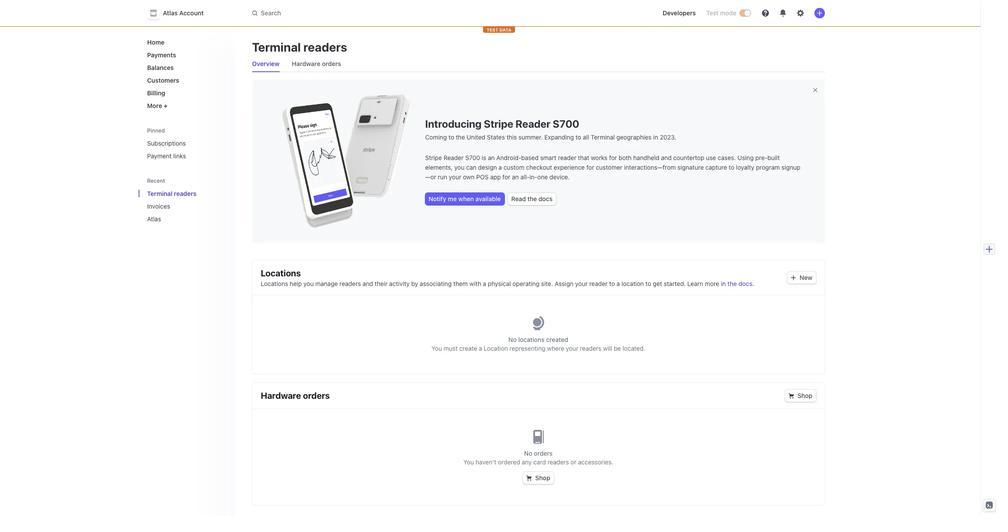 Task type: describe. For each thing, give the bounding box(es) containing it.
run
[[438, 173, 448, 181]]

all-
[[521, 173, 530, 181]]

svg image inside new button
[[792, 275, 797, 281]]

your inside stripe reader s700 is an android-based smart reader that works for both handheld and countertop use cases. using pre-built elements, you can design a custom checkout experience for customer interactions—from signature capture to loyalty program signup —or run your own pos app for an all-in-one device.
[[449, 173, 462, 181]]

1 vertical spatial svg image
[[790, 393, 795, 399]]

loyalty
[[737, 164, 755, 171]]

where
[[547, 345, 565, 352]]

recent element
[[138, 186, 235, 226]]

more +
[[147, 102, 168, 109]]

capture
[[706, 164, 728, 171]]

customers link
[[144, 73, 228, 88]]

experience
[[554, 164, 585, 171]]

card
[[534, 459, 546, 466]]

recent navigation links element
[[138, 174, 235, 226]]

billing
[[147, 89, 165, 97]]

expanding
[[545, 134, 574, 141]]

Search search field
[[247, 5, 494, 21]]

search
[[261, 9, 281, 17]]

activity
[[390, 280, 410, 288]]

home
[[147, 39, 165, 46]]

a right with
[[483, 280, 487, 288]]

atlas account
[[163, 9, 204, 17]]

by
[[412, 280, 418, 288]]

0 horizontal spatial an
[[488, 154, 495, 161]]

you inside locations locations help you manage readers and their activity by associating them with a physical operating site. assign your reader to a location to get started. learn more in the docs .
[[304, 280, 314, 288]]

customer
[[596, 164, 623, 171]]

to inside stripe reader s700 is an android-based smart reader that works for both handheld and countertop use cases. using pre-built elements, you can design a custom checkout experience for customer interactions—from signature capture to loyalty program signup —or run your own pos app for an all-in-one device.
[[729, 164, 735, 171]]

in inside 'introducing stripe reader s700 coming to the united states this summer. expanding to all terminal geographies in 2023.'
[[654, 134, 659, 141]]

0 vertical spatial hardware orders
[[292, 60, 341, 67]]

signature
[[678, 164, 704, 171]]

custom
[[504, 164, 525, 171]]

orders inside no orders you haven't ordered any card readers or accessories.
[[534, 450, 553, 457]]

readers inside no orders you haven't ordered any card readers or accessories.
[[548, 459, 569, 466]]

new button
[[788, 272, 817, 284]]

started.
[[664, 280, 686, 288]]

s700 inside 'introducing stripe reader s700 coming to the united states this summer. expanding to all terminal geographies in 2023.'
[[553, 118, 580, 130]]

signup
[[782, 164, 801, 171]]

data
[[500, 27, 512, 32]]

associating
[[420, 280, 452, 288]]

pinned navigation links element
[[144, 123, 229, 163]]

terminal inside "recent" element
[[147, 190, 173, 197]]

elements,
[[426, 164, 453, 171]]

reader inside locations locations help you manage readers and their activity by associating them with a physical operating site. assign your reader to a location to get started. learn more in the docs .
[[590, 280, 608, 288]]

shop for the middle svg image
[[798, 392, 813, 400]]

based
[[522, 154, 539, 161]]

1 vertical spatial an
[[512, 173, 519, 181]]

the inside 'introducing stripe reader s700 coming to the united states this summer. expanding to all terminal geographies in 2023.'
[[456, 134, 465, 141]]

summer.
[[519, 134, 543, 141]]

states
[[487, 134, 505, 141]]

payment links link
[[144, 149, 228, 163]]

cases.
[[718, 154, 737, 161]]

home link
[[144, 35, 228, 49]]

reader inside stripe reader s700 is an android-based smart reader that works for both handheld and countertop use cases. using pre-built elements, you can design a custom checkout experience for customer interactions—from signature capture to loyalty program signup —or run your own pos app for an all-in-one device.
[[559, 154, 577, 161]]

a inside stripe reader s700 is an android-based smart reader that works for both handheld and countertop use cases. using pre-built elements, you can design a custom checkout experience for customer interactions—from signature capture to loyalty program signup —or run your own pos app for an all-in-one device.
[[499, 164, 502, 171]]

any
[[522, 459, 532, 466]]

account
[[179, 9, 204, 17]]

countertop
[[674, 154, 705, 161]]

me
[[448, 195, 457, 203]]

shop for bottommost svg image
[[536, 474, 551, 482]]

read the docs link
[[508, 193, 557, 205]]

haven't
[[476, 459, 497, 466]]

core navigation links element
[[144, 35, 228, 113]]

0 vertical spatial terminal
[[252, 40, 301, 54]]

reader inside 'introducing stripe reader s700 coming to the united states this summer. expanding to all terminal geographies in 2023.'
[[516, 118, 551, 130]]

atlas for atlas
[[147, 215, 161, 223]]

2 vertical spatial svg image
[[527, 476, 532, 481]]

read
[[512, 195, 526, 203]]

developers link
[[660, 6, 700, 20]]

notify me when available link
[[426, 193, 505, 205]]

in inside locations locations help you manage readers and their activity by associating them with a physical operating site. assign your reader to a location to get started. learn more in the docs .
[[722, 280, 726, 288]]

no orders you haven't ordered any card readers or accessories.
[[464, 450, 614, 466]]

must
[[444, 345, 458, 352]]

assign
[[555, 280, 574, 288]]

new
[[800, 274, 813, 281]]

—or
[[426, 173, 437, 181]]

test data
[[487, 27, 512, 32]]

you inside stripe reader s700 is an android-based smart reader that works for both handheld and countertop use cases. using pre-built elements, you can design a custom checkout experience for customer interactions—from signature capture to loyalty program signup —or run your own pos app for an all-in-one device.
[[455, 164, 465, 171]]

operating
[[513, 280, 540, 288]]

and inside stripe reader s700 is an android-based smart reader that works for both handheld and countertop use cases. using pre-built elements, you can design a custom checkout experience for customer interactions—from signature capture to loyalty program signup —or run your own pos app for an all-in-one device.
[[662, 154, 672, 161]]

the inside locations locations help you manage readers and their activity by associating them with a physical operating site. assign your reader to a location to get started. learn more in the docs .
[[728, 280, 738, 288]]

balances
[[147, 64, 174, 71]]

is
[[482, 154, 487, 161]]

works
[[591, 154, 608, 161]]

use
[[707, 154, 717, 161]]

links
[[173, 152, 186, 160]]

device.
[[550, 173, 570, 181]]

introducing
[[426, 118, 482, 130]]

payments
[[147, 51, 176, 59]]

payment links
[[147, 152, 186, 160]]

both
[[619, 154, 632, 161]]

your inside locations locations help you manage readers and their activity by associating them with a physical operating site. assign your reader to a location to get started. learn more in the docs .
[[576, 280, 588, 288]]

tab list containing overview
[[249, 56, 825, 72]]

will
[[604, 345, 613, 352]]

0 vertical spatial hardware
[[292, 60, 321, 67]]

with
[[470, 280, 482, 288]]

one
[[538, 173, 548, 181]]

0 vertical spatial docs
[[539, 195, 553, 203]]

all
[[583, 134, 590, 141]]



Task type: locate. For each thing, give the bounding box(es) containing it.
a right the create at left
[[479, 345, 483, 352]]

1 vertical spatial shop
[[536, 474, 551, 482]]

app
[[491, 173, 501, 181]]

read the docs
[[512, 195, 553, 203]]

1 vertical spatial in
[[722, 280, 726, 288]]

+
[[164, 102, 168, 109]]

0 horizontal spatial you
[[304, 280, 314, 288]]

stripe
[[484, 118, 514, 130], [426, 154, 442, 161]]

1 horizontal spatial terminal readers
[[252, 40, 347, 54]]

that
[[579, 154, 590, 161]]

pre-
[[756, 154, 768, 161]]

using
[[738, 154, 754, 161]]

readers left the or
[[548, 459, 569, 466]]

pinned element
[[144, 136, 228, 163]]

1 vertical spatial reader
[[590, 280, 608, 288]]

s700 up expanding
[[553, 118, 580, 130]]

1 vertical spatial orders
[[303, 391, 330, 401]]

1 vertical spatial you
[[304, 280, 314, 288]]

locations up help
[[261, 268, 301, 278]]

for right the app
[[503, 173, 511, 181]]

reader inside stripe reader s700 is an android-based smart reader that works for both handheld and countertop use cases. using pre-built elements, you can design a custom checkout experience for customer interactions—from signature capture to loyalty program signup —or run your own pos app for an all-in-one device.
[[444, 154, 464, 161]]

0 vertical spatial for
[[610, 154, 618, 161]]

1 vertical spatial locations
[[261, 280, 288, 288]]

built
[[768, 154, 780, 161]]

0 vertical spatial reader
[[559, 154, 577, 161]]

2023.
[[660, 134, 677, 141]]

2 vertical spatial the
[[728, 280, 738, 288]]

1 horizontal spatial for
[[587, 164, 595, 171]]

s700 up can
[[466, 154, 480, 161]]

0 vertical spatial in
[[654, 134, 659, 141]]

0 horizontal spatial for
[[503, 173, 511, 181]]

2 horizontal spatial terminal
[[591, 134, 615, 141]]

to left get
[[646, 280, 652, 288]]

no locations created you must create a location representing where your readers will be located.
[[432, 336, 646, 352]]

readers left will
[[580, 345, 602, 352]]

0 vertical spatial stripe
[[484, 118, 514, 130]]

payment
[[147, 152, 172, 160]]

hardware orders
[[292, 60, 341, 67], [261, 391, 330, 401]]

readers right manage
[[340, 280, 361, 288]]

1 horizontal spatial you
[[464, 459, 474, 466]]

invoices
[[147, 203, 170, 210]]

readers up hardware orders link
[[304, 40, 347, 54]]

recent
[[147, 178, 165, 184]]

for down that
[[587, 164, 595, 171]]

the
[[456, 134, 465, 141], [528, 195, 537, 203], [728, 280, 738, 288]]

0 horizontal spatial you
[[432, 345, 442, 352]]

1 horizontal spatial shop link
[[786, 390, 817, 402]]

the right more
[[728, 280, 738, 288]]

to
[[449, 134, 455, 141], [576, 134, 582, 141], [729, 164, 735, 171], [610, 280, 615, 288], [646, 280, 652, 288]]

for up customer
[[610, 154, 618, 161]]

0 horizontal spatial docs
[[539, 195, 553, 203]]

2 vertical spatial your
[[566, 345, 579, 352]]

0 vertical spatial reader
[[516, 118, 551, 130]]

0 vertical spatial atlas
[[163, 9, 178, 17]]

1 vertical spatial shop link
[[524, 472, 554, 484]]

locations
[[261, 268, 301, 278], [261, 280, 288, 288]]

atlas link
[[144, 212, 215, 226]]

1 vertical spatial the
[[528, 195, 537, 203]]

1 horizontal spatial and
[[662, 154, 672, 161]]

atlas down the invoices
[[147, 215, 161, 223]]

atlas for atlas account
[[163, 9, 178, 17]]

you right help
[[304, 280, 314, 288]]

0 horizontal spatial reader
[[559, 154, 577, 161]]

stripe reader s700 is an android-based smart reader that works for both handheld and countertop use cases. using pre-built elements, you can design a custom checkout experience for customer interactions—from signature capture to loyalty program signup —or run your own pos app for an all-in-one device.
[[426, 154, 801, 181]]

1 horizontal spatial the
[[528, 195, 537, 203]]

docs right more
[[739, 280, 753, 288]]

to down cases.
[[729, 164, 735, 171]]

1 horizontal spatial atlas
[[163, 9, 178, 17]]

0 horizontal spatial and
[[363, 280, 373, 288]]

docs
[[539, 195, 553, 203], [739, 280, 753, 288]]

locations left help
[[261, 280, 288, 288]]

no inside no orders you haven't ordered any card readers or accessories.
[[525, 450, 533, 457]]

svg image
[[792, 275, 797, 281], [790, 393, 795, 399], [527, 476, 532, 481]]

your right run
[[449, 173, 462, 181]]

to left location
[[610, 280, 615, 288]]

no up any
[[525, 450, 533, 457]]

accessories.
[[579, 459, 614, 466]]

0 vertical spatial and
[[662, 154, 672, 161]]

you inside 'no locations created you must create a location representing where your readers will be located.'
[[432, 345, 442, 352]]

1 vertical spatial reader
[[444, 154, 464, 161]]

1 vertical spatial stripe
[[426, 154, 442, 161]]

0 horizontal spatial terminal readers
[[147, 190, 197, 197]]

overview
[[252, 60, 280, 67]]

terminal readers
[[252, 40, 347, 54], [147, 190, 197, 197]]

0 vertical spatial no
[[509, 336, 517, 344]]

be
[[614, 345, 621, 352]]

terminal readers up invoices link
[[147, 190, 197, 197]]

0 vertical spatial shop link
[[786, 390, 817, 402]]

get
[[653, 280, 663, 288]]

1 horizontal spatial an
[[512, 173, 519, 181]]

help
[[290, 280, 302, 288]]

mode
[[721, 9, 737, 17]]

checkout
[[527, 164, 553, 171]]

notify me when available
[[429, 195, 501, 203]]

2 horizontal spatial for
[[610, 154, 618, 161]]

you left haven't
[[464, 459, 474, 466]]

terminal right all in the right top of the page
[[591, 134, 615, 141]]

introducing stripe reader s700 coming to the united states this summer. expanding to all terminal geographies in 2023.
[[426, 118, 677, 141]]

0 vertical spatial locations
[[261, 268, 301, 278]]

terminal up overview
[[252, 40, 301, 54]]

the docs link
[[728, 280, 753, 288]]

reader left location
[[590, 280, 608, 288]]

reader up "elements,"
[[444, 154, 464, 161]]

atlas inside "recent" element
[[147, 215, 161, 223]]

1 horizontal spatial you
[[455, 164, 465, 171]]

1 vertical spatial for
[[587, 164, 595, 171]]

1 vertical spatial hardware
[[261, 391, 301, 401]]

a up the app
[[499, 164, 502, 171]]

1 vertical spatial terminal
[[591, 134, 615, 141]]

geographies
[[617, 134, 652, 141]]

no up representing
[[509, 336, 517, 344]]

to left all in the right top of the page
[[576, 134, 582, 141]]

you left must
[[432, 345, 442, 352]]

s700 inside stripe reader s700 is an android-based smart reader that works for both handheld and countertop use cases. using pre-built elements, you can design a custom checkout experience for customer interactions—from signature capture to loyalty program signup —or run your own pos app for an all-in-one device.
[[466, 154, 480, 161]]

stripe up "elements,"
[[426, 154, 442, 161]]

terminal inside 'introducing stripe reader s700 coming to the united states this summer. expanding to all terminal geographies in 2023.'
[[591, 134, 615, 141]]

locations locations help you manage readers and their activity by associating them with a physical operating site. assign your reader to a location to get started. learn more in the docs .
[[261, 268, 755, 288]]

for
[[610, 154, 618, 161], [587, 164, 595, 171], [503, 173, 511, 181]]

your right assign on the bottom
[[576, 280, 588, 288]]

subscriptions
[[147, 140, 186, 147]]

a inside 'no locations created you must create a location representing where your readers will be located.'
[[479, 345, 483, 352]]

test
[[487, 27, 499, 32]]

1 vertical spatial terminal readers
[[147, 190, 197, 197]]

physical
[[488, 280, 511, 288]]

your
[[449, 173, 462, 181], [576, 280, 588, 288], [566, 345, 579, 352]]

0 vertical spatial you
[[432, 345, 442, 352]]

when
[[459, 195, 474, 203]]

interactions—from
[[625, 164, 676, 171]]

payments link
[[144, 48, 228, 62]]

stripe inside stripe reader s700 is an android-based smart reader that works for both handheld and countertop use cases. using pre-built elements, you can design a custom checkout experience for customer interactions—from signature capture to loyalty program signup —or run your own pos app for an all-in-one device.
[[426, 154, 442, 161]]

you inside no orders you haven't ordered any card readers or accessories.
[[464, 459, 474, 466]]

1 vertical spatial no
[[525, 450, 533, 457]]

overview link
[[249, 58, 283, 70]]

0 vertical spatial svg image
[[792, 275, 797, 281]]

1 horizontal spatial docs
[[739, 280, 753, 288]]

them
[[454, 280, 468, 288]]

readers inside "recent" element
[[174, 190, 197, 197]]

2 vertical spatial for
[[503, 173, 511, 181]]

0 vertical spatial s700
[[553, 118, 580, 130]]

can
[[467, 164, 477, 171]]

2 horizontal spatial the
[[728, 280, 738, 288]]

terminal up the invoices
[[147, 190, 173, 197]]

0 vertical spatial you
[[455, 164, 465, 171]]

atlas inside button
[[163, 9, 178, 17]]

location
[[484, 345, 508, 352]]

you
[[432, 345, 442, 352], [464, 459, 474, 466]]

0 vertical spatial your
[[449, 173, 462, 181]]

1 horizontal spatial reader
[[590, 280, 608, 288]]

tab list
[[249, 56, 825, 72]]

in left 2023. at the top of page
[[654, 134, 659, 141]]

billing link
[[144, 86, 228, 100]]

the down introducing
[[456, 134, 465, 141]]

no for orders
[[525, 450, 533, 457]]

0 vertical spatial terminal readers
[[252, 40, 347, 54]]

0 horizontal spatial atlas
[[147, 215, 161, 223]]

your right the where
[[566, 345, 579, 352]]

readers up invoices link
[[174, 190, 197, 197]]

readers inside 'no locations created you must create a location representing where your readers will be located.'
[[580, 345, 602, 352]]

.
[[753, 280, 755, 288]]

learn
[[688, 280, 704, 288]]

create
[[460, 345, 478, 352]]

reader up experience
[[559, 154, 577, 161]]

test mode
[[707, 9, 737, 17]]

1 horizontal spatial in
[[722, 280, 726, 288]]

2 vertical spatial orders
[[534, 450, 553, 457]]

1 vertical spatial you
[[464, 459, 474, 466]]

more
[[147, 102, 162, 109]]

docs down one
[[539, 195, 553, 203]]

2 locations from the top
[[261, 280, 288, 288]]

your inside 'no locations created you must create a location representing where your readers will be located.'
[[566, 345, 579, 352]]

1 vertical spatial your
[[576, 280, 588, 288]]

and up interactions—from
[[662, 154, 672, 161]]

to down introducing
[[449, 134, 455, 141]]

united
[[467, 134, 486, 141]]

0 vertical spatial the
[[456, 134, 465, 141]]

0 horizontal spatial s700
[[466, 154, 480, 161]]

atlas
[[163, 9, 178, 17], [147, 215, 161, 223]]

android-
[[497, 154, 522, 161]]

1 vertical spatial docs
[[739, 280, 753, 288]]

0 horizontal spatial in
[[654, 134, 659, 141]]

1 horizontal spatial no
[[525, 450, 533, 457]]

0 vertical spatial shop
[[798, 392, 813, 400]]

1 horizontal spatial terminal
[[252, 40, 301, 54]]

no inside 'no locations created you must create a location representing where your readers will be located.'
[[509, 336, 517, 344]]

their
[[375, 280, 388, 288]]

terminal readers up hardware orders link
[[252, 40, 347, 54]]

coming
[[426, 134, 447, 141]]

0 horizontal spatial shop
[[536, 474, 551, 482]]

0 horizontal spatial no
[[509, 336, 517, 344]]

0 horizontal spatial the
[[456, 134, 465, 141]]

0 horizontal spatial reader
[[444, 154, 464, 161]]

and left their
[[363, 280, 373, 288]]

an right is
[[488, 154, 495, 161]]

settings image
[[797, 10, 804, 17]]

docs inside locations locations help you manage readers and their activity by associating them with a physical operating site. assign your reader to a location to get started. learn more in the docs .
[[739, 280, 753, 288]]

and inside locations locations help you manage readers and their activity by associating them with a physical operating site. assign your reader to a location to get started. learn more in the docs .
[[363, 280, 373, 288]]

hardware orders link
[[289, 58, 345, 70]]

representing
[[510, 345, 546, 352]]

in right more
[[722, 280, 726, 288]]

reader up summer.
[[516, 118, 551, 130]]

reader
[[559, 154, 577, 161], [590, 280, 608, 288]]

no for locations
[[509, 336, 517, 344]]

balances link
[[144, 60, 228, 75]]

0 horizontal spatial stripe
[[426, 154, 442, 161]]

a
[[499, 164, 502, 171], [483, 280, 487, 288], [617, 280, 620, 288], [479, 345, 483, 352]]

readers inside locations locations help you manage readers and their activity by associating them with a physical operating site. assign your reader to a location to get started. learn more in the docs .
[[340, 280, 361, 288]]

available
[[476, 195, 501, 203]]

0 horizontal spatial terminal
[[147, 190, 173, 197]]

located.
[[623, 345, 646, 352]]

help image
[[762, 10, 769, 17]]

and
[[662, 154, 672, 161], [363, 280, 373, 288]]

stripe inside 'introducing stripe reader s700 coming to the united states this summer. expanding to all terminal geographies in 2023.'
[[484, 118, 514, 130]]

1 vertical spatial and
[[363, 280, 373, 288]]

you left can
[[455, 164, 465, 171]]

a left location
[[617, 280, 620, 288]]

1 vertical spatial s700
[[466, 154, 480, 161]]

own
[[463, 173, 475, 181]]

or
[[571, 459, 577, 466]]

0 vertical spatial an
[[488, 154, 495, 161]]

0 vertical spatial orders
[[322, 60, 341, 67]]

the right the read
[[528, 195, 537, 203]]

terminal
[[252, 40, 301, 54], [591, 134, 615, 141], [147, 190, 173, 197]]

1 horizontal spatial shop
[[798, 392, 813, 400]]

0 horizontal spatial shop link
[[524, 472, 554, 484]]

notify
[[429, 195, 447, 203]]

1 vertical spatial hardware orders
[[261, 391, 330, 401]]

1 horizontal spatial stripe
[[484, 118, 514, 130]]

s700
[[553, 118, 580, 130], [466, 154, 480, 161]]

an left all-
[[512, 173, 519, 181]]

1 horizontal spatial reader
[[516, 118, 551, 130]]

1 vertical spatial atlas
[[147, 215, 161, 223]]

Search text field
[[247, 5, 494, 21]]

terminal readers inside "recent" element
[[147, 190, 197, 197]]

program
[[757, 164, 781, 171]]

atlas left account
[[163, 9, 178, 17]]

an
[[488, 154, 495, 161], [512, 173, 519, 181]]

pos
[[477, 173, 489, 181]]

1 horizontal spatial s700
[[553, 118, 580, 130]]

1 locations from the top
[[261, 268, 301, 278]]

stripe up states
[[484, 118, 514, 130]]

2 vertical spatial terminal
[[147, 190, 173, 197]]

no
[[509, 336, 517, 344], [525, 450, 533, 457]]



Task type: vqa. For each thing, say whether or not it's contained in the screenshot.
bottommost The Billing
no



